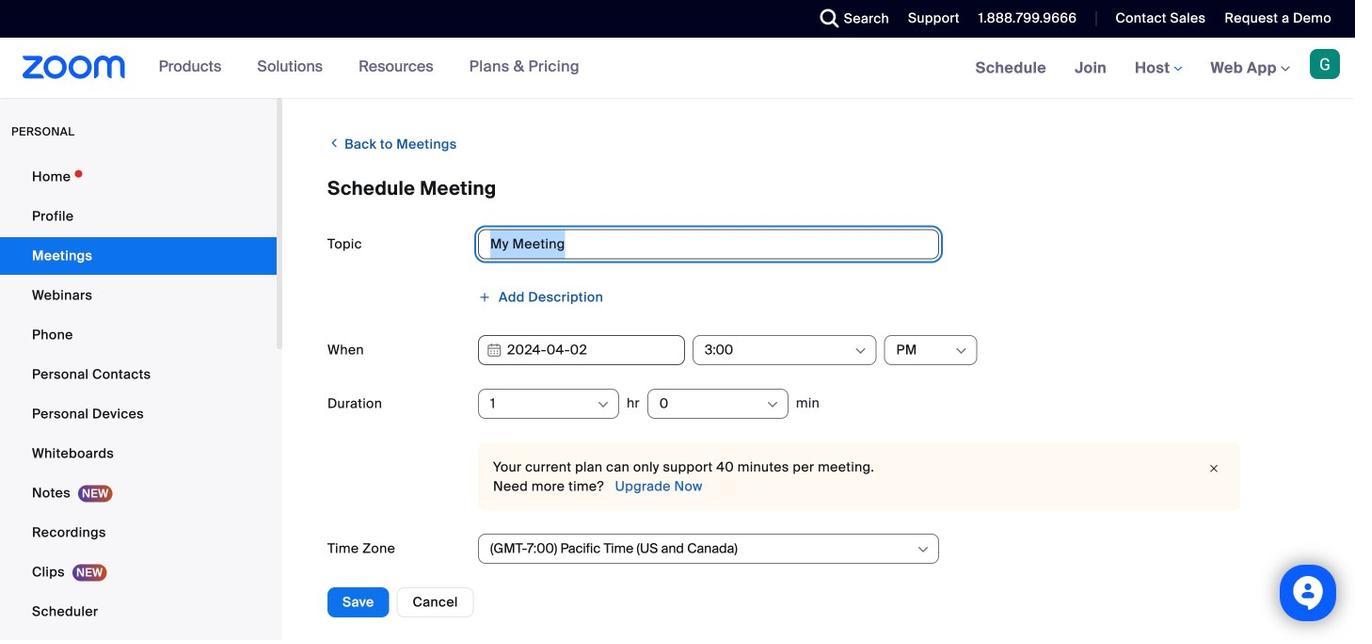 Task type: vqa. For each thing, say whether or not it's contained in the screenshot.
window new image
no



Task type: describe. For each thing, give the bounding box(es) containing it.
show options image
[[596, 397, 611, 412]]

left image
[[328, 134, 341, 152]]



Task type: locate. For each thing, give the bounding box(es) containing it.
profile picture image
[[1310, 49, 1340, 79]]

banner
[[0, 38, 1356, 99]]

zoom logo image
[[23, 56, 126, 79]]

My Meeting text field
[[478, 229, 939, 259]]

close image
[[1203, 459, 1226, 478]]

meetings navigation
[[962, 38, 1356, 99]]

personal menu menu
[[0, 158, 277, 640]]

add image
[[478, 291, 491, 304]]

choose date text field
[[478, 335, 685, 365]]

product information navigation
[[145, 38, 594, 98]]



